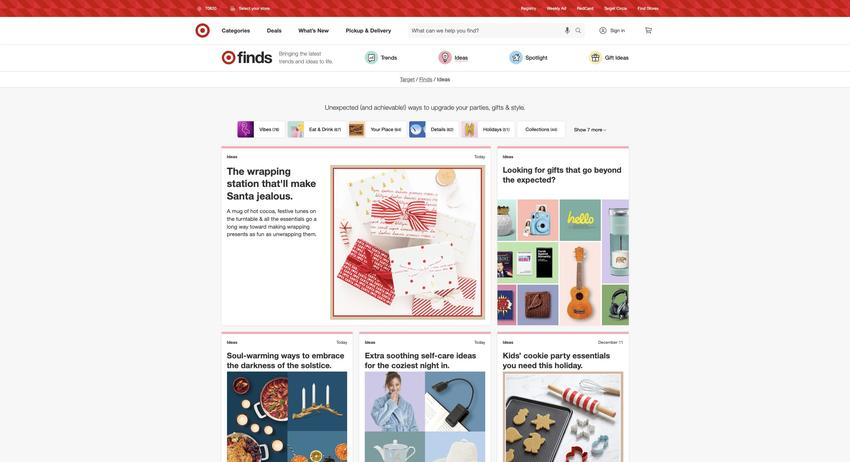 Task type: locate. For each thing, give the bounding box(es) containing it.
of inside a mug of hot cocoa, festive tunes on the turntable & all the essentials go a long way toward making wrapping presents as fun as unwrapping them.
[[244, 208, 249, 215]]

looking for gifts that go beyond the expected?
[[503, 165, 621, 185]]

ways right achievable!)
[[408, 103, 422, 111]]

0 horizontal spatial ways
[[281, 351, 300, 361]]

toward
[[250, 223, 266, 230]]

)
[[278, 127, 279, 132], [340, 127, 341, 132], [400, 127, 401, 132], [452, 127, 453, 132], [508, 127, 509, 132], [556, 127, 557, 132]]

67
[[335, 127, 340, 132]]

( inside collections ( 44 )
[[550, 127, 552, 132]]

target
[[604, 6, 615, 11], [400, 76, 415, 83]]

gifts inside looking for gifts that go beyond the expected?
[[547, 165, 564, 175]]

1 vertical spatial ways
[[281, 351, 300, 361]]

7
[[587, 127, 590, 133]]

jealous.
[[257, 190, 293, 202]]

) for details
[[452, 127, 453, 132]]

1 horizontal spatial as
[[266, 231, 271, 238]]

target for target / finds / ideas
[[400, 76, 415, 83]]

70820
[[205, 6, 216, 11]]

to left upgrade
[[424, 103, 429, 111]]

find
[[638, 6, 646, 11]]

1 horizontal spatial your
[[456, 103, 468, 111]]

life.
[[326, 58, 333, 65]]

) right the details
[[452, 127, 453, 132]]

0 vertical spatial to
[[320, 58, 324, 65]]

&
[[365, 27, 369, 34], [505, 103, 509, 111], [318, 127, 321, 132], [259, 216, 263, 223]]

0 vertical spatial go
[[583, 165, 592, 175]]

trends
[[279, 58, 294, 65]]

them.
[[303, 231, 317, 238]]

target left finds
[[400, 76, 415, 83]]

holidays ( 51 )
[[483, 127, 509, 132]]

hot
[[250, 208, 258, 215]]

0 horizontal spatial ideas
[[306, 58, 318, 65]]

( inside vibes ( 78 )
[[272, 127, 273, 132]]

registry link
[[521, 6, 536, 11]]

0 vertical spatial for
[[535, 165, 545, 175]]

1 vertical spatial essentials
[[573, 351, 610, 361]]

the down the looking
[[503, 175, 515, 185]]

turntable
[[236, 216, 258, 223]]

the up long
[[227, 216, 235, 223]]

) for holidays
[[508, 127, 509, 132]]

wrapping up unwrapping
[[287, 223, 310, 230]]

& left 'style.'
[[505, 103, 509, 111]]

1 vertical spatial wrapping
[[287, 223, 310, 230]]

0 horizontal spatial your
[[252, 6, 259, 11]]

go left a
[[306, 216, 312, 223]]

gifts right "parties," on the top of the page
[[492, 103, 504, 111]]

1 vertical spatial to
[[424, 103, 429, 111]]

more
[[591, 127, 602, 133]]

) right place
[[400, 127, 401, 132]]

(
[[272, 127, 273, 132], [334, 127, 335, 132], [394, 127, 396, 132], [447, 127, 448, 132], [503, 127, 504, 132], [550, 127, 552, 132]]

of inside soul-warming ways to embrace the darkness of the solstice.
[[277, 361, 285, 371]]

1 vertical spatial ideas
[[456, 351, 476, 361]]

1 vertical spatial your
[[456, 103, 468, 111]]

your left "parties," on the top of the page
[[456, 103, 468, 111]]

0 horizontal spatial to
[[302, 351, 310, 361]]

( right place
[[394, 127, 396, 132]]

) right holidays
[[508, 127, 509, 132]]

0 vertical spatial wrapping
[[247, 165, 291, 178]]

1 vertical spatial of
[[277, 361, 285, 371]]

1 horizontal spatial of
[[277, 361, 285, 371]]

for down extra at the bottom of the page
[[365, 361, 375, 371]]

essentials down the december
[[573, 351, 610, 361]]

0 vertical spatial ways
[[408, 103, 422, 111]]

4 ) from the left
[[452, 127, 453, 132]]

to left life.
[[320, 58, 324, 65]]

ideas inside extra soothing self-care ideas for the coziest night in.
[[456, 351, 476, 361]]

) right collections in the top of the page
[[556, 127, 557, 132]]

wrapping inside the wrapping station that'll make santa jealous.
[[247, 165, 291, 178]]

for up expected?
[[535, 165, 545, 175]]

1 horizontal spatial ideas
[[456, 351, 476, 361]]

ideas
[[306, 58, 318, 65], [456, 351, 476, 361]]

78
[[273, 127, 278, 132]]

finds link
[[419, 76, 432, 83]]

/ left finds
[[416, 76, 418, 83]]

for inside looking for gifts that go beyond the expected?
[[535, 165, 545, 175]]

) inside vibes ( 78 )
[[278, 127, 279, 132]]

to up solstice.
[[302, 351, 310, 361]]

1 / from the left
[[416, 76, 418, 83]]

3 ) from the left
[[400, 127, 401, 132]]

2 vertical spatial to
[[302, 351, 310, 361]]

to inside bringing the latest trends and ideas to life.
[[320, 58, 324, 65]]

wrapping up that'll
[[247, 165, 291, 178]]

) right vibes
[[278, 127, 279, 132]]

weekly ad link
[[547, 6, 566, 11]]

make
[[291, 178, 316, 190]]

as
[[250, 231, 255, 238], [266, 231, 271, 238]]

the
[[227, 165, 244, 178]]

target finds image
[[221, 51, 272, 64]]

go inside looking for gifts that go beyond the expected?
[[583, 165, 592, 175]]

5 ( from the left
[[503, 127, 504, 132]]

select
[[239, 6, 250, 11]]

vibes
[[259, 127, 271, 132]]

1 horizontal spatial target
[[604, 6, 615, 11]]

unexpected (and achievable!) ways to upgrade your parties, gifts & style.
[[325, 103, 525, 111]]

go
[[583, 165, 592, 175], [306, 216, 312, 223]]

0 vertical spatial gifts
[[492, 103, 504, 111]]

the left solstice.
[[287, 361, 299, 371]]

a mug of hot cocoa, festive tunes on the turntable & all the essentials go a long way toward making wrapping presents as fun as unwrapping them.
[[227, 208, 317, 238]]

2 ) from the left
[[340, 127, 341, 132]]

categories
[[222, 27, 250, 34]]

your left store
[[252, 6, 259, 11]]

0 vertical spatial target
[[604, 6, 615, 11]]

ideas link
[[438, 51, 468, 64]]

( for collections
[[550, 127, 552, 132]]

presents
[[227, 231, 248, 238]]

need
[[518, 361, 537, 371]]

kids' cookie party essentials you need this holiday. image
[[503, 372, 623, 463]]

0 horizontal spatial for
[[365, 361, 375, 371]]

that
[[566, 165, 580, 175]]

darkness
[[241, 361, 275, 371]]

parties,
[[470, 103, 490, 111]]

unexpected
[[325, 103, 358, 111]]

( right holidays
[[503, 127, 504, 132]]

ad
[[561, 6, 566, 11]]

0 horizontal spatial gifts
[[492, 103, 504, 111]]

sign in
[[610, 27, 625, 33]]

0 horizontal spatial target
[[400, 76, 415, 83]]

holiday.
[[555, 361, 583, 371]]

of
[[244, 208, 249, 215], [277, 361, 285, 371]]

6 ( from the left
[[550, 127, 552, 132]]

essentials down festive
[[280, 216, 304, 223]]

what's new link
[[293, 23, 337, 38]]

kids' cookie party essentials you need this holiday.
[[503, 351, 610, 371]]

the down soul-
[[227, 361, 239, 371]]

1 horizontal spatial ways
[[408, 103, 422, 111]]

0 vertical spatial of
[[244, 208, 249, 215]]

6 ) from the left
[[556, 127, 557, 132]]

your place ( 64 )
[[371, 127, 401, 132]]

warming
[[247, 351, 279, 361]]

1 horizontal spatial go
[[583, 165, 592, 175]]

extra soothing self-care ideas for the coziest night in. image
[[365, 372, 485, 463]]

3 ( from the left
[[394, 127, 396, 132]]

) inside holidays ( 51 )
[[508, 127, 509, 132]]

the inside bringing the latest trends and ideas to life.
[[300, 50, 307, 57]]

redcard link
[[577, 6, 593, 11]]

today for extra soothing self-care ideas for the coziest night in.
[[474, 340, 485, 345]]

0 horizontal spatial of
[[244, 208, 249, 215]]

party
[[550, 351, 570, 361]]

1 horizontal spatial essentials
[[573, 351, 610, 361]]

& right pickup
[[365, 27, 369, 34]]

0 horizontal spatial /
[[416, 76, 418, 83]]

) inside collections ( 44 )
[[556, 127, 557, 132]]

1 ( from the left
[[272, 127, 273, 132]]

) inside details ( 62 )
[[452, 127, 453, 132]]

gifts
[[492, 103, 504, 111], [547, 165, 564, 175]]

0 horizontal spatial go
[[306, 216, 312, 223]]

target / finds / ideas
[[400, 76, 450, 83]]

as left "fun"
[[250, 231, 255, 238]]

( right the details
[[447, 127, 448, 132]]

ways right warming
[[281, 351, 300, 361]]

of down warming
[[277, 361, 285, 371]]

the down extra at the bottom of the page
[[377, 361, 389, 371]]

gifts left that
[[547, 165, 564, 175]]

target left circle
[[604, 6, 615, 11]]

0 horizontal spatial essentials
[[280, 216, 304, 223]]

1 vertical spatial gifts
[[547, 165, 564, 175]]

( right drink
[[334, 127, 335, 132]]

show
[[574, 127, 586, 133]]

& left all in the top of the page
[[259, 216, 263, 223]]

2 horizontal spatial to
[[424, 103, 429, 111]]

2 ( from the left
[[334, 127, 335, 132]]

1 horizontal spatial for
[[535, 165, 545, 175]]

you
[[503, 361, 516, 371]]

the wrapping station that'll make santa jealous.
[[227, 165, 316, 202]]

eat
[[309, 127, 316, 132]]

ideas down latest
[[306, 58, 318, 65]]

/ right the finds link
[[434, 76, 436, 83]]

70820 button
[[193, 2, 224, 15]]

registry
[[521, 6, 536, 11]]

spotlight
[[526, 54, 547, 61]]

0 horizontal spatial as
[[250, 231, 255, 238]]

ways inside soul-warming ways to embrace the darkness of the solstice.
[[281, 351, 300, 361]]

weekly
[[547, 6, 560, 11]]

your
[[371, 127, 380, 132]]

) inside eat & drink ( 67 )
[[340, 127, 341, 132]]

1 ) from the left
[[278, 127, 279, 132]]

show 7 more
[[574, 127, 602, 133]]

long
[[227, 223, 237, 230]]

1 vertical spatial for
[[365, 361, 375, 371]]

mug
[[232, 208, 243, 215]]

essentials
[[280, 216, 304, 223], [573, 351, 610, 361]]

( right collections in the top of the page
[[550, 127, 552, 132]]

the wrapping station that'll make santa jealous. image
[[330, 165, 485, 320]]

1 vertical spatial go
[[306, 216, 312, 223]]

what's
[[299, 27, 316, 34]]

go right that
[[583, 165, 592, 175]]

1 horizontal spatial to
[[320, 58, 324, 65]]

ideas right care
[[456, 351, 476, 361]]

0 vertical spatial your
[[252, 6, 259, 11]]

of up 'turntable'
[[244, 208, 249, 215]]

) for vibes
[[278, 127, 279, 132]]

) right drink
[[340, 127, 341, 132]]

1 horizontal spatial /
[[434, 76, 436, 83]]

0 vertical spatial ideas
[[306, 58, 318, 65]]

today
[[474, 154, 485, 159], [336, 340, 347, 345], [474, 340, 485, 345]]

64
[[396, 127, 400, 132]]

4 ( from the left
[[447, 127, 448, 132]]

( inside holidays ( 51 )
[[503, 127, 504, 132]]

gift
[[605, 54, 614, 61]]

beyond
[[594, 165, 621, 175]]

( right vibes
[[272, 127, 273, 132]]

( inside details ( 62 )
[[447, 127, 448, 132]]

your
[[252, 6, 259, 11], [456, 103, 468, 111]]

5 ) from the left
[[508, 127, 509, 132]]

today for soul-warming ways to embrace the darkness of the solstice.
[[336, 340, 347, 345]]

the inside looking for gifts that go beyond the expected?
[[503, 175, 515, 185]]

0 vertical spatial essentials
[[280, 216, 304, 223]]

the up and
[[300, 50, 307, 57]]

1 horizontal spatial gifts
[[547, 165, 564, 175]]

as right "fun"
[[266, 231, 271, 238]]

1 vertical spatial target
[[400, 76, 415, 83]]



Task type: vqa. For each thing, say whether or not it's contained in the screenshot.
Gift Ideas link
yes



Task type: describe. For each thing, give the bounding box(es) containing it.
What can we help you find? suggestions appear below search field
[[408, 23, 577, 38]]

all
[[264, 216, 269, 223]]

store
[[261, 6, 270, 11]]

self-
[[421, 351, 438, 361]]

achievable!)
[[374, 103, 406, 111]]

station
[[227, 178, 259, 190]]

gift ideas link
[[589, 51, 629, 64]]

to inside soul-warming ways to embrace the darkness of the solstice.
[[302, 351, 310, 361]]

search button
[[572, 23, 588, 39]]

drink
[[322, 127, 333, 132]]

spotlight link
[[509, 51, 547, 64]]

collections
[[526, 127, 549, 132]]

the up making
[[271, 216, 279, 223]]

fun
[[257, 231, 264, 238]]

in.
[[441, 361, 450, 371]]

way
[[239, 223, 248, 230]]

collage of gift ideas image
[[497, 200, 629, 326]]

vibes ( 78 )
[[259, 127, 279, 132]]

soothing
[[386, 351, 419, 361]]

trends link
[[365, 51, 397, 64]]

extra soothing self-care ideas for the coziest night in.
[[365, 351, 476, 371]]

( for vibes
[[272, 127, 273, 132]]

bringing the latest trends and ideas to life.
[[279, 50, 333, 65]]

deals
[[267, 27, 282, 34]]

a
[[314, 216, 317, 223]]

pickup & delivery
[[346, 27, 391, 34]]

categories link
[[216, 23, 258, 38]]

on
[[310, 208, 316, 215]]

2 / from the left
[[434, 76, 436, 83]]

new
[[317, 27, 329, 34]]

delivery
[[370, 27, 391, 34]]

december
[[598, 340, 618, 345]]

target circle
[[604, 6, 627, 11]]

stores
[[647, 6, 659, 11]]

in
[[621, 27, 625, 33]]

soul-
[[227, 351, 247, 361]]

that'll
[[262, 178, 288, 190]]

ideas inside bringing the latest trends and ideas to life.
[[306, 58, 318, 65]]

select your store
[[239, 6, 270, 11]]

pickup
[[346, 27, 363, 34]]

target circle link
[[604, 6, 627, 11]]

making
[[268, 223, 286, 230]]

this
[[539, 361, 553, 371]]

soul-warming ways to embrace the darkness of the solstice. image
[[227, 372, 347, 463]]

find stores
[[638, 6, 659, 11]]

a
[[227, 208, 230, 215]]

) inside 'your place ( 64 )'
[[400, 127, 401, 132]]

extra
[[365, 351, 384, 361]]

search
[[572, 28, 588, 34]]

& inside a mug of hot cocoa, festive tunes on the turntable & all the essentials go a long way toward making wrapping presents as fun as unwrapping them.
[[259, 216, 263, 223]]

care
[[438, 351, 454, 361]]

weekly ad
[[547, 6, 566, 11]]

details ( 62 )
[[431, 127, 453, 132]]

target link
[[400, 76, 415, 83]]

cookie
[[523, 351, 548, 361]]

solstice.
[[301, 361, 332, 371]]

essentials inside kids' cookie party essentials you need this holiday.
[[573, 351, 610, 361]]

select your store button
[[226, 2, 274, 15]]

looking
[[503, 165, 533, 175]]

details
[[431, 127, 446, 132]]

finds
[[419, 76, 432, 83]]

gift ideas
[[605, 54, 629, 61]]

) for collections
[[556, 127, 557, 132]]

santa
[[227, 190, 254, 202]]

1 as from the left
[[250, 231, 255, 238]]

go inside a mug of hot cocoa, festive tunes on the turntable & all the essentials go a long way toward making wrapping presents as fun as unwrapping them.
[[306, 216, 312, 223]]

( inside 'your place ( 64 )'
[[394, 127, 396, 132]]

( for holidays
[[503, 127, 504, 132]]

2 as from the left
[[266, 231, 271, 238]]

(and
[[360, 103, 372, 111]]

the inside extra soothing self-care ideas for the coziest night in.
[[377, 361, 389, 371]]

upgrade
[[431, 103, 454, 111]]

your inside dropdown button
[[252, 6, 259, 11]]

essentials inside a mug of hot cocoa, festive tunes on the turntable & all the essentials go a long way toward making wrapping presents as fun as unwrapping them.
[[280, 216, 304, 223]]

holidays
[[483, 127, 502, 132]]

style.
[[511, 103, 525, 111]]

target for target circle
[[604, 6, 615, 11]]

eat & drink ( 67 )
[[309, 127, 341, 132]]

night
[[420, 361, 439, 371]]

latest
[[309, 50, 321, 57]]

cocoa,
[[260, 208, 276, 215]]

& right eat in the left top of the page
[[318, 127, 321, 132]]

( for details
[[447, 127, 448, 132]]

deals link
[[261, 23, 290, 38]]

embrace
[[312, 351, 344, 361]]

bringing
[[279, 50, 298, 57]]

sign
[[610, 27, 620, 33]]

unwrapping
[[273, 231, 301, 238]]

pickup & delivery link
[[340, 23, 400, 38]]

redcard
[[577, 6, 593, 11]]

december 11
[[598, 340, 623, 345]]

show 7 more link
[[568, 122, 612, 138]]

( inside eat & drink ( 67 )
[[334, 127, 335, 132]]

for inside extra soothing self-care ideas for the coziest night in.
[[365, 361, 375, 371]]

wrapping inside a mug of hot cocoa, festive tunes on the turntable & all the essentials go a long way toward making wrapping presents as fun as unwrapping them.
[[287, 223, 310, 230]]

44
[[552, 127, 556, 132]]



